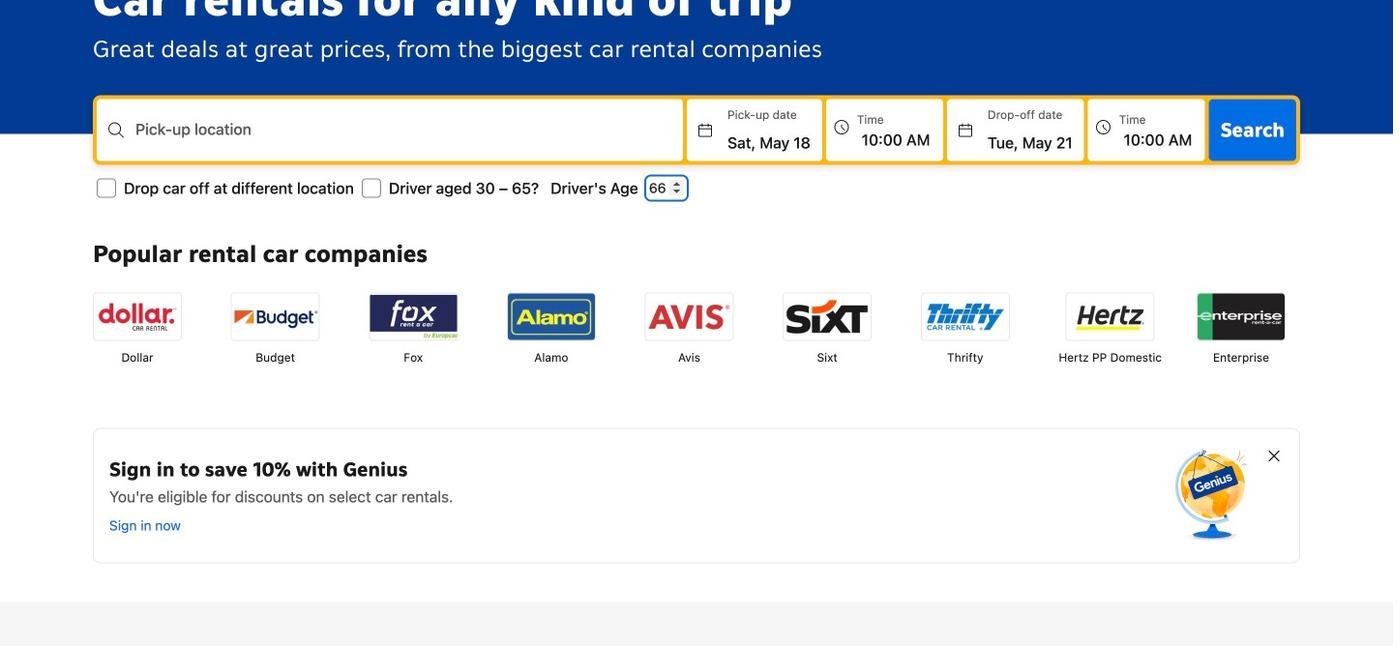 Task type: describe. For each thing, give the bounding box(es) containing it.
fox logo image
[[370, 294, 457, 340]]

sixt logo image
[[784, 294, 871, 340]]

avis logo image
[[646, 294, 733, 340]]

Pick-up location field
[[136, 130, 683, 153]]



Task type: vqa. For each thing, say whether or not it's contained in the screenshot.
the rooms
no



Task type: locate. For each thing, give the bounding box(es) containing it.
thrifty logo image
[[922, 294, 1009, 340]]

enterprise logo image
[[1198, 294, 1286, 340]]

hertz pp domestic logo image
[[1067, 294, 1155, 340]]

alamo logo image
[[508, 294, 595, 340]]

budget logo image
[[232, 294, 319, 340]]

None number field
[[646, 176, 687, 200]]

dollar logo image
[[94, 294, 181, 340]]



